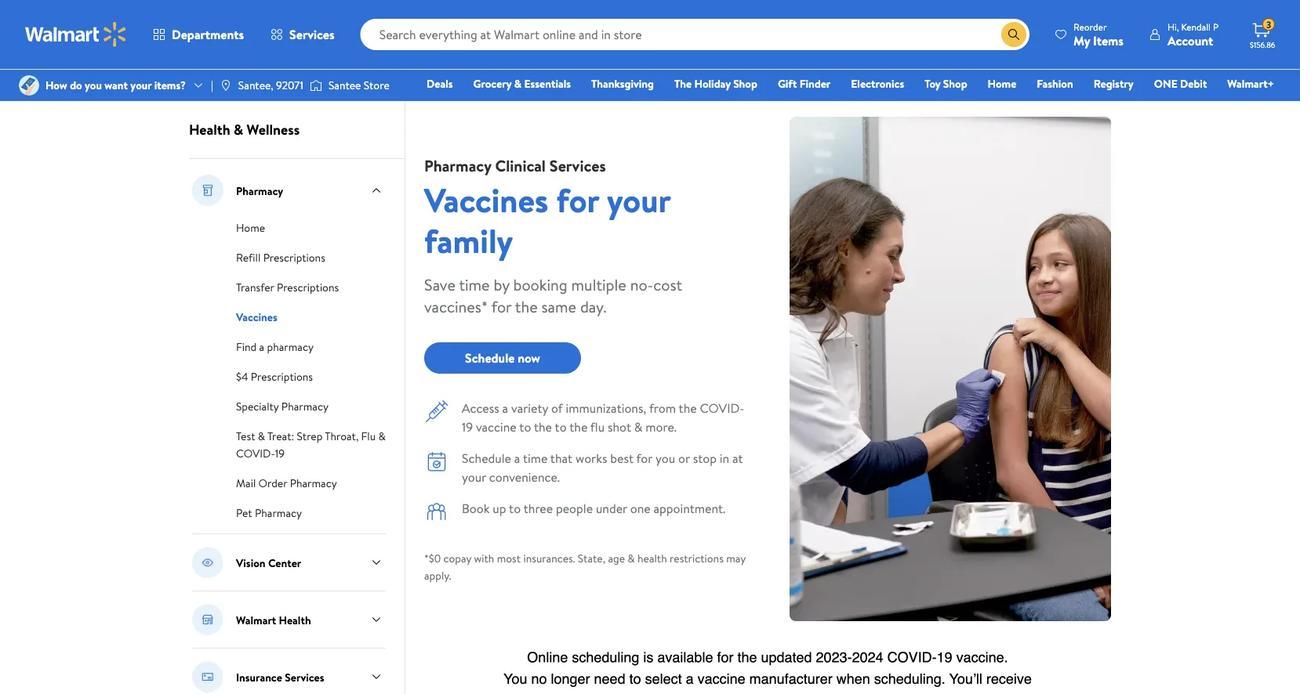 Task type: vqa. For each thing, say whether or not it's contained in the screenshot.
rightmost MAXX®
no



Task type: locate. For each thing, give the bounding box(es) containing it.
1 vertical spatial for
[[492, 296, 512, 318]]

covid- inside test & treat: strep throat, flu & covid-19
[[236, 446, 275, 462]]

19 inside test & treat: strep throat, flu & covid-19
[[275, 446, 285, 462]]

order
[[259, 476, 287, 491]]

pet pharmacy link
[[236, 504, 302, 522]]

gift finder
[[778, 76, 831, 91]]

electronics link
[[844, 75, 911, 92]]

home link down search icon
[[981, 75, 1024, 92]]

pharmacy down order
[[255, 506, 302, 521]]

works
[[576, 450, 607, 467]]

fashion
[[1037, 76, 1073, 91]]

vaccines link
[[236, 308, 277, 325]]

pharmacy inside pharmacy clinical services vaccines for your family
[[424, 155, 491, 176]]

most
[[497, 551, 521, 567]]

1 vertical spatial you
[[656, 450, 675, 467]]

save time by booking multiple no-cost vaccines* for the same day.
[[424, 274, 682, 318]]

time up convenience.
[[523, 450, 548, 467]]

1 horizontal spatial home
[[988, 76, 1017, 91]]

a up vaccine
[[502, 400, 508, 417]]

time left by
[[459, 274, 490, 296]]

0 vertical spatial prescriptions
[[263, 250, 325, 265]]

19 for access
[[462, 419, 473, 436]]

 image right | at the top left of the page
[[219, 79, 232, 92]]

1 vertical spatial prescriptions
[[277, 280, 339, 295]]

home link up refill
[[236, 219, 265, 236]]

vaccines down clinical
[[424, 177, 549, 223]]

& right shot
[[634, 419, 643, 436]]

gift finder link
[[771, 75, 838, 92]]

a for pharmacy
[[259, 340, 264, 355]]

your inside schedule a time that works best for you or stop in at your convenience.
[[462, 469, 486, 486]]

home up refill
[[236, 220, 265, 236]]

0 vertical spatial you
[[85, 78, 102, 93]]

specialty pharmacy link
[[236, 398, 329, 415]]

services
[[289, 26, 335, 43], [550, 155, 606, 176], [285, 670, 324, 685]]

kendall
[[1181, 20, 1211, 33]]

0 vertical spatial vaccines
[[424, 177, 549, 223]]

0 horizontal spatial shop
[[733, 76, 758, 91]]

covid- up in
[[700, 400, 745, 417]]

services button
[[257, 16, 348, 53]]

1 vertical spatial a
[[502, 400, 508, 417]]

1 horizontal spatial  image
[[219, 79, 232, 92]]

transfer prescriptions
[[236, 280, 339, 295]]

1 vertical spatial 19
[[275, 446, 285, 462]]

for inside 'save time by booking multiple no-cost vaccines* for the same day.'
[[492, 296, 512, 318]]

$4 prescriptions
[[236, 369, 313, 385]]

health right the walmart
[[279, 613, 311, 628]]

more.
[[646, 419, 677, 436]]

2 horizontal spatial your
[[607, 177, 671, 223]]

toy shop link
[[918, 75, 975, 92]]

2 horizontal spatial  image
[[310, 78, 322, 93]]

1 vertical spatial covid-
[[236, 446, 275, 462]]

Walmart Site-Wide search field
[[360, 19, 1030, 50]]

covid- down test
[[236, 446, 275, 462]]

to down the variety
[[519, 419, 531, 436]]

0 horizontal spatial home
[[236, 220, 265, 236]]

$4 prescriptions link
[[236, 368, 313, 385]]

& inside *$0 copay with most insurances. state, age & health restrictions may apply.
[[628, 551, 635, 567]]

santee,
[[238, 78, 274, 93]]

variety
[[511, 400, 548, 417]]

essentials
[[524, 76, 571, 91]]

vaccines down transfer at the left top
[[236, 310, 277, 325]]

p
[[1213, 20, 1219, 33]]

schedule for schedule now
[[465, 350, 515, 367]]

0 vertical spatial home
[[988, 76, 1017, 91]]

0 horizontal spatial for
[[492, 296, 512, 318]]

0 horizontal spatial  image
[[19, 75, 39, 96]]

for
[[556, 177, 599, 223], [492, 296, 512, 318], [637, 450, 653, 467]]

1 horizontal spatial 19
[[462, 419, 473, 436]]

transfer
[[236, 280, 274, 295]]

0 vertical spatial services
[[289, 26, 335, 43]]

1 vertical spatial your
[[607, 177, 671, 223]]

0 horizontal spatial covid-
[[236, 446, 275, 462]]

deals
[[427, 76, 453, 91]]

1 horizontal spatial home link
[[981, 75, 1024, 92]]

 image left how
[[19, 75, 39, 96]]

clinical
[[495, 155, 546, 176]]

1 horizontal spatial time
[[523, 450, 548, 467]]

toy
[[925, 76, 941, 91]]

age
[[608, 551, 625, 567]]

19 inside access a variety of immunizations, from the covid- 19 vaccine to the to the flu shot & more.
[[462, 419, 473, 436]]

your inside pharmacy clinical services vaccines for your family
[[607, 177, 671, 223]]

find a pharmacy link
[[236, 338, 314, 355]]

services right insurance
[[285, 670, 324, 685]]

2 horizontal spatial for
[[637, 450, 653, 467]]

0 vertical spatial your
[[130, 78, 152, 93]]

a inside schedule a time that works best for you or stop in at your convenience.
[[514, 450, 520, 467]]

pharmacy right 'pharmacy' "image"
[[236, 183, 283, 198]]

schedule
[[465, 350, 515, 367], [462, 450, 511, 467]]

one
[[630, 500, 651, 518]]

multiple
[[571, 274, 627, 296]]

services up 92071
[[289, 26, 335, 43]]

services inside pharmacy clinical services vaccines for your family
[[550, 155, 606, 176]]

prescriptions inside "link"
[[263, 250, 325, 265]]

2 horizontal spatial a
[[514, 450, 520, 467]]

1 horizontal spatial vaccines
[[424, 177, 549, 223]]

walmart insurance services image
[[192, 662, 224, 693]]

one
[[1154, 76, 1178, 91]]

test & treat: strep throat, flu & covid-19
[[236, 429, 386, 462]]

1 horizontal spatial your
[[462, 469, 486, 486]]

1 vertical spatial time
[[523, 450, 548, 467]]

0 vertical spatial covid-
[[700, 400, 745, 417]]

the holiday shop
[[675, 76, 758, 91]]

search icon image
[[1008, 28, 1020, 41]]

to
[[519, 419, 531, 436], [555, 419, 567, 436], [509, 500, 521, 518]]

refill prescriptions link
[[236, 249, 325, 266]]

pharmacy up strep
[[281, 399, 329, 415]]

walmart health
[[236, 613, 311, 628]]

a inside access a variety of immunizations, from the covid- 19 vaccine to the to the flu shot & more.
[[502, 400, 508, 417]]

for inside schedule a time that works best for you or stop in at your convenience.
[[637, 450, 653, 467]]

|
[[211, 78, 213, 93]]

$156.86
[[1250, 39, 1276, 50]]

people
[[556, 500, 593, 518]]

flu
[[590, 419, 605, 436]]

schedule left now
[[465, 350, 515, 367]]

cost
[[654, 274, 682, 296]]

1 vertical spatial home link
[[236, 219, 265, 236]]

access a variety of immunizations, from the covid- 19 vaccine to the to the flu shot & more.
[[462, 400, 745, 436]]

2 vertical spatial for
[[637, 450, 653, 467]]

0 horizontal spatial your
[[130, 78, 152, 93]]

19 down access
[[462, 419, 473, 436]]

prescriptions up "specialty pharmacy" link
[[251, 369, 313, 385]]

prescriptions up transfer prescriptions link
[[263, 250, 325, 265]]

 image right 92071
[[310, 78, 322, 93]]

walmart
[[236, 613, 276, 628]]

appointment.
[[654, 500, 726, 518]]

0 vertical spatial 19
[[462, 419, 473, 436]]

1 horizontal spatial you
[[656, 450, 675, 467]]

health down | at the top left of the page
[[189, 120, 230, 140]]

2 vertical spatial prescriptions
[[251, 369, 313, 385]]

test
[[236, 429, 255, 444]]

time inside schedule a time that works best for you or stop in at your convenience.
[[523, 450, 548, 467]]

covid- inside access a variety of immunizations, from the covid- 19 vaccine to the to the flu shot & more.
[[700, 400, 745, 417]]

1 vertical spatial home
[[236, 220, 265, 236]]

a up convenience.
[[514, 450, 520, 467]]

a right find
[[259, 340, 264, 355]]

1 vertical spatial schedule
[[462, 450, 511, 467]]

schedule inside schedule a time that works best for you or stop in at your convenience.
[[462, 450, 511, 467]]

or
[[678, 450, 690, 467]]

& right grocery
[[514, 76, 522, 91]]

you
[[85, 78, 102, 93], [656, 450, 675, 467]]

services right clinical
[[550, 155, 606, 176]]

debit
[[1180, 76, 1207, 91]]

thanksgiving link
[[584, 75, 661, 92]]

1 horizontal spatial a
[[502, 400, 508, 417]]

the down the variety
[[534, 419, 552, 436]]

1 vertical spatial health
[[279, 613, 311, 628]]

save
[[424, 274, 456, 296]]

the
[[515, 296, 538, 318], [679, 400, 697, 417], [534, 419, 552, 436], [570, 419, 588, 436]]

prescriptions down the refill prescriptions
[[277, 280, 339, 295]]

0 vertical spatial for
[[556, 177, 599, 223]]

covid- for access a variety of immunizations, from the covid- 19 vaccine to the to the flu shot & more.
[[700, 400, 745, 417]]

the left same
[[515, 296, 538, 318]]

0 vertical spatial schedule
[[465, 350, 515, 367]]

19 down treat:
[[275, 446, 285, 462]]

departments button
[[140, 16, 257, 53]]

0 horizontal spatial vaccines
[[236, 310, 277, 325]]

schedule down vaccine
[[462, 450, 511, 467]]

 image for santee, 92071
[[219, 79, 232, 92]]

92071
[[276, 78, 303, 93]]

services inside popup button
[[289, 26, 335, 43]]

health & wellness
[[189, 120, 300, 140]]

1 vertical spatial vaccines
[[236, 310, 277, 325]]

shop right holiday
[[733, 76, 758, 91]]

specialty
[[236, 399, 279, 415]]

you inside schedule a time that works best for you or stop in at your convenience.
[[656, 450, 675, 467]]

to down of on the bottom of the page
[[555, 419, 567, 436]]

by
[[494, 274, 510, 296]]

book
[[462, 500, 490, 518]]

0 horizontal spatial a
[[259, 340, 264, 355]]

same
[[542, 296, 577, 318]]

1 horizontal spatial covid-
[[700, 400, 745, 417]]

1 vertical spatial services
[[550, 155, 606, 176]]

pet pharmacy
[[236, 506, 302, 521]]

 image
[[19, 75, 39, 96], [310, 78, 322, 93], [219, 79, 232, 92]]

& inside access a variety of immunizations, from the covid- 19 vaccine to the to the flu shot & more.
[[634, 419, 643, 436]]

pharmacy left clinical
[[424, 155, 491, 176]]

day.
[[580, 296, 607, 318]]

0 horizontal spatial 19
[[275, 446, 285, 462]]

0 horizontal spatial time
[[459, 274, 490, 296]]

shot
[[608, 419, 631, 436]]

santee, 92071
[[238, 78, 303, 93]]

2 vertical spatial a
[[514, 450, 520, 467]]

0 horizontal spatial home link
[[236, 219, 265, 236]]

wellness
[[247, 120, 300, 140]]

no-
[[630, 274, 654, 296]]

schedule inside button
[[465, 350, 515, 367]]

refill
[[236, 250, 261, 265]]

your
[[130, 78, 152, 93], [607, 177, 671, 223], [462, 469, 486, 486]]

1 horizontal spatial shop
[[943, 76, 968, 91]]

0 horizontal spatial health
[[189, 120, 230, 140]]

home
[[988, 76, 1017, 91], [236, 220, 265, 236]]

you left or
[[656, 450, 675, 467]]

covid- for test & treat: strep throat, flu & covid-19
[[236, 446, 275, 462]]

insurance
[[236, 670, 282, 685]]

three
[[524, 500, 553, 518]]

test & treat: strep throat, flu & covid-19 link
[[236, 427, 386, 462]]

0 vertical spatial time
[[459, 274, 490, 296]]

0 vertical spatial a
[[259, 340, 264, 355]]

home down search icon
[[988, 76, 1017, 91]]

1 horizontal spatial for
[[556, 177, 599, 223]]

2 vertical spatial your
[[462, 469, 486, 486]]

shop right toy
[[943, 76, 968, 91]]

schedule now button
[[424, 343, 581, 374]]

time
[[459, 274, 490, 296], [523, 450, 548, 467]]

electronics
[[851, 76, 904, 91]]

you right 'do'
[[85, 78, 102, 93]]

& right age
[[628, 551, 635, 567]]



Task type: describe. For each thing, give the bounding box(es) containing it.
strep
[[297, 429, 323, 444]]

prescriptions for refill prescriptions
[[263, 250, 325, 265]]

19 for test
[[275, 446, 285, 462]]

grocery
[[473, 76, 512, 91]]

toy shop
[[925, 76, 968, 91]]

find
[[236, 340, 257, 355]]

grocery & essentials
[[473, 76, 571, 91]]

vaccines*
[[424, 296, 488, 318]]

 image for santee store
[[310, 78, 322, 93]]

flu
[[361, 429, 376, 444]]

center
[[268, 555, 301, 571]]

the right from
[[679, 400, 697, 417]]

mail order pharmacy
[[236, 476, 337, 491]]

registry
[[1094, 76, 1134, 91]]

vision
[[236, 555, 266, 571]]

3
[[1267, 18, 1272, 31]]

health
[[638, 551, 667, 567]]

deals link
[[420, 75, 460, 92]]

the holiday shop link
[[667, 75, 765, 92]]

account
[[1168, 32, 1213, 49]]

2 vertical spatial services
[[285, 670, 324, 685]]

& right test
[[258, 429, 265, 444]]

schedule a time that works best for you or stop in at your convenience.
[[462, 450, 743, 486]]

in
[[720, 450, 729, 467]]

Search search field
[[360, 19, 1030, 50]]

gift
[[778, 76, 797, 91]]

insurance services
[[236, 670, 324, 685]]

santee
[[329, 78, 361, 93]]

departments
[[172, 26, 244, 43]]

schedule for schedule a time that works best for you or stop in at your convenience.
[[462, 450, 511, 467]]

to right up at the left bottom of the page
[[509, 500, 521, 518]]

& left wellness on the top left of the page
[[234, 120, 243, 140]]

throat,
[[325, 429, 359, 444]]

hi, kendall p account
[[1168, 20, 1219, 49]]

1 shop from the left
[[733, 76, 758, 91]]

access a variety of immunizations, from the covid-19 vaccine to the to the flu shot and more. image
[[424, 399, 449, 424]]

book up to three people under one appointment.
[[462, 500, 726, 518]]

specialty pharmacy
[[236, 399, 329, 415]]

vaccine
[[476, 419, 517, 436]]

family
[[424, 218, 513, 264]]

grocery & essentials link
[[466, 75, 578, 92]]

want
[[105, 78, 128, 93]]

pharmacy image
[[192, 175, 224, 206]]

reorder
[[1074, 20, 1107, 33]]

vision center
[[236, 555, 301, 571]]

walmart health image
[[192, 605, 224, 636]]

immunizations,
[[566, 400, 647, 417]]

the
[[675, 76, 692, 91]]

a for time
[[514, 450, 520, 467]]

up
[[493, 500, 506, 518]]

hi,
[[1168, 20, 1179, 33]]

schedule a time that works best for you or stop in at your convenience. image
[[424, 449, 449, 475]]

stop
[[693, 450, 717, 467]]

state,
[[578, 551, 606, 567]]

under
[[596, 500, 627, 518]]

finder
[[800, 76, 831, 91]]

convenience.
[[489, 469, 560, 486]]

walmart+
[[1228, 76, 1274, 91]]

registry link
[[1087, 75, 1141, 92]]

my
[[1074, 32, 1090, 49]]

how
[[45, 78, 67, 93]]

at
[[732, 450, 743, 467]]

1 horizontal spatial health
[[279, 613, 311, 628]]

pharmacy
[[267, 340, 314, 355]]

vaccines inside pharmacy clinical services vaccines for your family
[[424, 177, 549, 223]]

do
[[70, 78, 82, 93]]

the inside 'save time by booking multiple no-cost vaccines* for the same day.'
[[515, 296, 538, 318]]

walmart+ link
[[1221, 75, 1282, 92]]

0 vertical spatial home link
[[981, 75, 1024, 92]]

vision center image
[[192, 547, 224, 579]]

0 vertical spatial health
[[189, 120, 230, 140]]

best
[[610, 450, 634, 467]]

book up to three people under one appointment. image
[[424, 500, 449, 525]]

items
[[1093, 32, 1124, 49]]

booking
[[513, 274, 568, 296]]

& right flu
[[378, 429, 386, 444]]

with
[[474, 551, 494, 567]]

prescriptions for transfer prescriptions
[[277, 280, 339, 295]]

for inside pharmacy clinical services vaccines for your family
[[556, 177, 599, 223]]

schedule now
[[465, 350, 540, 367]]

insurances.
[[523, 551, 575, 567]]

walmart image
[[25, 22, 127, 47]]

 image for how do you want your items?
[[19, 75, 39, 96]]

find a pharmacy
[[236, 340, 314, 355]]

copay
[[444, 551, 471, 567]]

santee store
[[329, 78, 390, 93]]

0 horizontal spatial you
[[85, 78, 102, 93]]

the left flu
[[570, 419, 588, 436]]

prescriptions for $4 prescriptions
[[251, 369, 313, 385]]

pet
[[236, 506, 252, 521]]

2 shop from the left
[[943, 76, 968, 91]]

thanksgiving
[[591, 76, 654, 91]]

*$0 copay with most insurances. state, age & health restrictions may apply.
[[424, 551, 746, 584]]

holiday
[[695, 76, 731, 91]]

time inside 'save time by booking multiple no-cost vaccines* for the same day.'
[[459, 274, 490, 296]]

store
[[364, 78, 390, 93]]

a for variety
[[502, 400, 508, 417]]

pharmacy down test & treat: strep throat, flu & covid-19
[[290, 476, 337, 491]]



